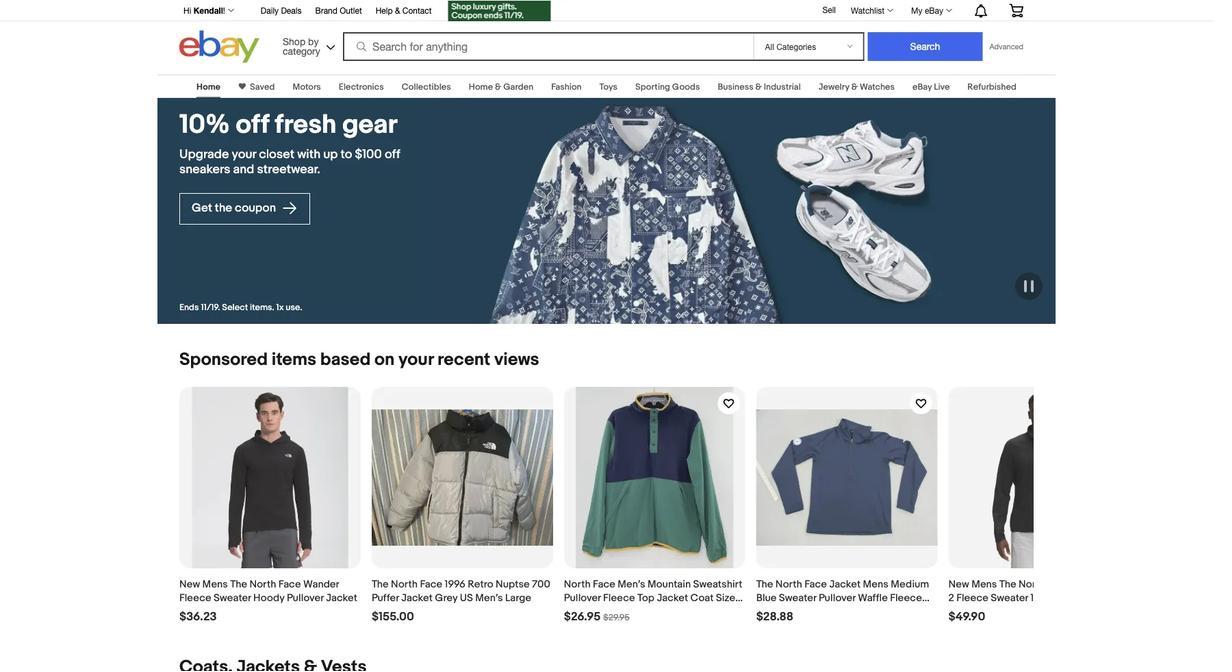 Task type: describe. For each thing, give the bounding box(es) containing it.
us
[[460, 592, 473, 604]]

700
[[532, 578, 551, 590]]

toys
[[600, 82, 618, 92]]

sporting goods
[[636, 82, 700, 92]]

hoody
[[253, 592, 285, 604]]

daily
[[261, 5, 279, 15]]

live
[[934, 82, 950, 92]]

based
[[320, 349, 371, 370]]

motors
[[293, 82, 321, 92]]

zip
[[1047, 592, 1062, 604]]

advanced link
[[983, 33, 1031, 60]]

fashion link
[[552, 82, 582, 92]]

kendall
[[194, 5, 223, 15]]

north inside new mens the north face canyonland 2 fleece sweater 1/2 zip jacket $49.90
[[1019, 578, 1046, 590]]

refurbished
[[968, 82, 1017, 92]]

get the coupon image
[[448, 1, 551, 21]]

medium inside north face men's mountain sweatshirt pullover fleece top jacket coat size medium
[[564, 605, 603, 618]]

north inside the north face jacket mens medium blue sweater pullover waffle fleece thermal
[[776, 578, 803, 590]]

the inside the north face jacket mens medium blue sweater pullover waffle fleece thermal
[[757, 578, 774, 590]]

home & garden link
[[469, 82, 534, 92]]

mens for $49.90
[[972, 578, 998, 590]]

top
[[638, 592, 655, 604]]

jacket inside new mens the north face wander fleece sweater hoody pullover jacket $36.23
[[326, 592, 358, 604]]

face inside the north face 1996 retro nuptse 700 puffer jacket grey us men's large $155.00
[[420, 578, 443, 590]]

10% off fresh gear main content
[[0, 66, 1214, 671]]

electronics
[[339, 82, 384, 92]]

retro
[[468, 578, 494, 590]]

mens for $36.23
[[202, 578, 228, 590]]

men's inside the north face 1996 retro nuptse 700 puffer jacket grey us men's large $155.00
[[476, 592, 503, 604]]

and
[[233, 162, 254, 177]]

the north face jacket mens medium blue sweater pullover waffle fleece thermal
[[757, 578, 930, 618]]

ebay inside account navigation
[[925, 5, 944, 15]]

jacket inside new mens the north face canyonland 2 fleece sweater 1/2 zip jacket $49.90
[[1065, 592, 1096, 604]]

grey
[[435, 592, 458, 604]]

$100
[[355, 146, 382, 162]]

$28.88 text field
[[757, 610, 794, 624]]

sweater inside new mens the north face canyonland 2 fleece sweater 1/2 zip jacket $49.90
[[991, 592, 1029, 604]]

10% off fresh gear upgrade your closet with up to $100 off sneakers and streetwear.
[[179, 109, 400, 177]]

1x
[[276, 302, 284, 313]]

saved
[[250, 82, 275, 92]]

business
[[718, 82, 754, 92]]

new mens the north face canyonland 2 fleece sweater 1/2 zip jacket $49.90
[[949, 578, 1129, 624]]

home & garden
[[469, 82, 534, 92]]

sweater for thermal
[[779, 592, 817, 604]]

sporting
[[636, 82, 671, 92]]

help & contact
[[376, 5, 432, 15]]

items.
[[250, 302, 274, 313]]

$26.95 text field
[[564, 610, 601, 624]]

$28.88
[[757, 610, 794, 624]]

sell
[[823, 5, 836, 14]]

& for jewelry
[[852, 82, 858, 92]]

waffle
[[858, 592, 888, 604]]

daily deals link
[[261, 3, 302, 18]]

fleece inside new mens the north face wander fleece sweater hoody pullover jacket $36.23
[[179, 592, 211, 604]]

shop by category button
[[277, 30, 338, 60]]

medium inside the north face jacket mens medium blue sweater pullover waffle fleece thermal
[[891, 578, 930, 590]]

shop
[[283, 36, 306, 47]]

home for home & garden
[[469, 82, 493, 92]]

canyonland
[[1073, 578, 1129, 590]]

your inside 10% off fresh gear upgrade your closet with up to $100 off sneakers and streetwear.
[[232, 146, 256, 162]]

upgrade
[[179, 146, 229, 162]]

collectibles
[[402, 82, 451, 92]]

!
[[223, 5, 225, 15]]

1 horizontal spatial off
[[385, 146, 400, 162]]

jewelry & watches
[[819, 82, 895, 92]]

sweater for $36.23
[[214, 592, 251, 604]]

sponsored
[[179, 349, 268, 370]]

face inside north face men's mountain sweatshirt pullover fleece top jacket coat size medium
[[593, 578, 616, 590]]

garden
[[504, 82, 534, 92]]

get
[[192, 201, 212, 216]]

puffer
[[372, 592, 399, 604]]

& for business
[[756, 82, 762, 92]]

mens inside the north face jacket mens medium blue sweater pullover waffle fleece thermal
[[863, 578, 889, 590]]

gear
[[343, 109, 398, 141]]

help & contact link
[[376, 3, 432, 18]]

saved link
[[246, 82, 275, 92]]

industrial
[[764, 82, 801, 92]]

goods
[[673, 82, 700, 92]]

deals
[[281, 5, 302, 15]]

north face men's mountain sweatshirt pullover fleece top jacket coat size medium
[[564, 578, 743, 618]]

pullover inside new mens the north face wander fleece sweater hoody pullover jacket $36.23
[[287, 592, 324, 604]]

watchlist
[[851, 5, 885, 15]]

the north face 1996 retro nuptse 700 puffer jacket grey us men's large $155.00
[[372, 578, 551, 624]]

pullover inside the north face jacket mens medium blue sweater pullover waffle fleece thermal
[[819, 592, 856, 604]]

thermal
[[757, 605, 794, 618]]

coupon
[[235, 201, 276, 216]]

ebay live link
[[913, 82, 950, 92]]

outlet
[[340, 5, 362, 15]]

daily deals
[[261, 5, 302, 15]]

brand outlet
[[315, 5, 362, 15]]

the inside new mens the north face canyonland 2 fleece sweater 1/2 zip jacket $49.90
[[1000, 578, 1017, 590]]

with
[[297, 146, 321, 162]]

$29.95
[[604, 613, 630, 623]]

face inside new mens the north face wander fleece sweater hoody pullover jacket $36.23
[[279, 578, 301, 590]]

views
[[495, 349, 540, 370]]

& for help
[[395, 5, 400, 15]]

get the coupon
[[192, 201, 279, 216]]

face inside new mens the north face canyonland 2 fleece sweater 1/2 zip jacket $49.90
[[1048, 578, 1071, 590]]

sell link
[[817, 5, 843, 14]]



Task type: vqa. For each thing, say whether or not it's contained in the screenshot.
the topmost the collection,
no



Task type: locate. For each thing, give the bounding box(es) containing it.
my ebay link
[[904, 2, 959, 18]]

brand outlet link
[[315, 3, 362, 18]]

fleece inside the north face jacket mens medium blue sweater pullover waffle fleece thermal
[[891, 592, 923, 604]]

0 horizontal spatial new
[[179, 578, 200, 590]]

2 horizontal spatial mens
[[972, 578, 998, 590]]

north up blue
[[776, 578, 803, 590]]

1 vertical spatial your
[[399, 349, 434, 370]]

$49.90
[[949, 610, 986, 624]]

ebay live
[[913, 82, 950, 92]]

1 vertical spatial ebay
[[913, 82, 932, 92]]

2 fleece from the left
[[604, 592, 635, 604]]

1 vertical spatial off
[[385, 146, 400, 162]]

men's up top
[[618, 578, 646, 590]]

& inside account navigation
[[395, 5, 400, 15]]

$155.00
[[372, 610, 414, 624]]

mens up the waffle
[[863, 578, 889, 590]]

new up the $36.23 "text field"
[[179, 578, 200, 590]]

your
[[232, 146, 256, 162], [399, 349, 434, 370]]

new inside new mens the north face canyonland 2 fleece sweater 1/2 zip jacket $49.90
[[949, 578, 970, 590]]

electronics link
[[339, 82, 384, 92]]

2 face from the left
[[420, 578, 443, 590]]

mens up '$49.90'
[[972, 578, 998, 590]]

1 horizontal spatial medium
[[891, 578, 930, 590]]

pullover
[[287, 592, 324, 604], [564, 592, 601, 604], [819, 592, 856, 604]]

jacket inside the north face jacket mens medium blue sweater pullover waffle fleece thermal
[[830, 578, 861, 590]]

2 sweater from the left
[[779, 592, 817, 604]]

fleece right the waffle
[[891, 592, 923, 604]]

2
[[949, 592, 955, 604]]

1 horizontal spatial mens
[[863, 578, 889, 590]]

0 horizontal spatial pullover
[[287, 592, 324, 604]]

fleece up the $36.23 "text field"
[[179, 592, 211, 604]]

sweater left hoody
[[214, 592, 251, 604]]

pullover up $26.95 at the left of the page
[[564, 592, 601, 604]]

1 horizontal spatial men's
[[618, 578, 646, 590]]

wander
[[303, 578, 339, 590]]

3 sweater from the left
[[991, 592, 1029, 604]]

sweater inside new mens the north face wander fleece sweater hoody pullover jacket $36.23
[[214, 592, 251, 604]]

sponsored items based on your recent views
[[179, 349, 540, 370]]

2 the from the left
[[372, 578, 389, 590]]

Search for anything text field
[[345, 34, 751, 60]]

jacket inside north face men's mountain sweatshirt pullover fleece top jacket coat size medium
[[657, 592, 689, 604]]

0 vertical spatial your
[[232, 146, 256, 162]]

pullover inside north face men's mountain sweatshirt pullover fleece top jacket coat size medium
[[564, 592, 601, 604]]

0 horizontal spatial home
[[197, 82, 221, 92]]

jacket left grey
[[402, 592, 433, 604]]

10% off fresh gear link
[[179, 109, 407, 141]]

by
[[308, 36, 319, 47]]

watches
[[860, 82, 895, 92]]

4 the from the left
[[1000, 578, 1017, 590]]

2 new from the left
[[949, 578, 970, 590]]

& right help
[[395, 5, 400, 15]]

mens
[[202, 578, 228, 590], [863, 578, 889, 590], [972, 578, 998, 590]]

& left "garden"
[[495, 82, 502, 92]]

0 horizontal spatial medium
[[564, 605, 603, 618]]

& right jewelry
[[852, 82, 858, 92]]

fleece up $29.95
[[604, 592, 635, 604]]

closet
[[259, 146, 295, 162]]

face inside the north face jacket mens medium blue sweater pullover waffle fleece thermal
[[805, 578, 827, 590]]

pullover down wander
[[287, 592, 324, 604]]

& for home
[[495, 82, 502, 92]]

pullover left the waffle
[[819, 592, 856, 604]]

home
[[197, 82, 221, 92], [469, 82, 493, 92]]

1/2
[[1031, 592, 1045, 604]]

$36.23
[[179, 610, 217, 624]]

jewelry
[[819, 82, 850, 92]]

north
[[250, 578, 276, 590], [391, 578, 418, 590], [564, 578, 591, 590], [776, 578, 803, 590], [1019, 578, 1046, 590]]

recent
[[438, 349, 491, 370]]

None submit
[[868, 32, 983, 61]]

new up '2'
[[949, 578, 970, 590]]

jacket down canyonland
[[1065, 592, 1096, 604]]

$36.23 text field
[[179, 610, 217, 624]]

nuptse
[[496, 578, 530, 590]]

shop by category banner
[[176, 0, 1034, 66]]

2 north from the left
[[391, 578, 418, 590]]

north up 1/2
[[1019, 578, 1046, 590]]

mens inside new mens the north face wander fleece sweater hoody pullover jacket $36.23
[[202, 578, 228, 590]]

2 horizontal spatial sweater
[[991, 592, 1029, 604]]

4 north from the left
[[776, 578, 803, 590]]

the
[[215, 201, 232, 216]]

ebay inside 10% off fresh gear main content
[[913, 82, 932, 92]]

men's inside north face men's mountain sweatshirt pullover fleece top jacket coat size medium
[[618, 578, 646, 590]]

category
[[283, 45, 320, 57]]

account navigation
[[176, 0, 1034, 23]]

shop by category
[[283, 36, 320, 57]]

home left "garden"
[[469, 82, 493, 92]]

to
[[341, 146, 352, 162]]

off right "$100"
[[385, 146, 400, 162]]

1 home from the left
[[197, 82, 221, 92]]

fleece inside new mens the north face canyonland 2 fleece sweater 1/2 zip jacket $49.90
[[957, 592, 989, 604]]

0 horizontal spatial off
[[236, 109, 269, 141]]

brand
[[315, 5, 338, 15]]

new for $49.90
[[949, 578, 970, 590]]

1 vertical spatial men's
[[476, 592, 503, 604]]

fleece inside north face men's mountain sweatshirt pullover fleece top jacket coat size medium
[[604, 592, 635, 604]]

fresh
[[275, 109, 337, 141]]

home for home
[[197, 82, 221, 92]]

north inside the north face 1996 retro nuptse 700 puffer jacket grey us men's large $155.00
[[391, 578, 418, 590]]

1 mens from the left
[[202, 578, 228, 590]]

ebay right my
[[925, 5, 944, 15]]

sweater up thermal
[[779, 592, 817, 604]]

0 horizontal spatial your
[[232, 146, 256, 162]]

4 fleece from the left
[[957, 592, 989, 604]]

& right business
[[756, 82, 762, 92]]

your shopping cart image
[[1009, 4, 1025, 17]]

refurbished link
[[968, 82, 1017, 92]]

previous price $29.95 text field
[[604, 613, 630, 623]]

home up 10%
[[197, 82, 221, 92]]

jacket
[[830, 578, 861, 590], [326, 592, 358, 604], [402, 592, 433, 604], [657, 592, 689, 604], [1065, 592, 1096, 604]]

3 the from the left
[[757, 578, 774, 590]]

business & industrial link
[[718, 82, 801, 92]]

11/19.
[[201, 302, 220, 313]]

the inside the north face 1996 retro nuptse 700 puffer jacket grey us men's large $155.00
[[372, 578, 389, 590]]

motors link
[[293, 82, 321, 92]]

men's down 'retro'
[[476, 592, 503, 604]]

1996
[[445, 578, 466, 590]]

1 horizontal spatial your
[[399, 349, 434, 370]]

0 vertical spatial men's
[[618, 578, 646, 590]]

jacket down wander
[[326, 592, 358, 604]]

1 horizontal spatial sweater
[[779, 592, 817, 604]]

ebay left live
[[913, 82, 932, 92]]

my ebay
[[912, 5, 944, 15]]

1 sweater from the left
[[214, 592, 251, 604]]

your up and
[[232, 146, 256, 162]]

1 fleece from the left
[[179, 592, 211, 604]]

off up closet
[[236, 109, 269, 141]]

1 horizontal spatial pullover
[[564, 592, 601, 604]]

off
[[236, 109, 269, 141], [385, 146, 400, 162]]

$49.90 text field
[[949, 610, 986, 624]]

advanced
[[990, 42, 1024, 51]]

hi kendall !
[[184, 5, 225, 15]]

0 vertical spatial off
[[236, 109, 269, 141]]

5 north from the left
[[1019, 578, 1046, 590]]

1 vertical spatial medium
[[564, 605, 603, 618]]

new
[[179, 578, 200, 590], [949, 578, 970, 590]]

up
[[323, 146, 338, 162]]

fleece up "$49.90" text box
[[957, 592, 989, 604]]

$155.00 text field
[[372, 610, 414, 624]]

0 vertical spatial ebay
[[925, 5, 944, 15]]

fashion
[[552, 82, 582, 92]]

1 horizontal spatial home
[[469, 82, 493, 92]]

1 north from the left
[[250, 578, 276, 590]]

1 horizontal spatial new
[[949, 578, 970, 590]]

2 horizontal spatial pullover
[[819, 592, 856, 604]]

new for $36.23
[[179, 578, 200, 590]]

north up puffer
[[391, 578, 418, 590]]

north inside new mens the north face wander fleece sweater hoody pullover jacket $36.23
[[250, 578, 276, 590]]

3 fleece from the left
[[891, 592, 923, 604]]

sneakers
[[179, 162, 231, 177]]

jacket inside the north face 1996 retro nuptse 700 puffer jacket grey us men's large $155.00
[[402, 592, 433, 604]]

new inside new mens the north face wander fleece sweater hoody pullover jacket $36.23
[[179, 578, 200, 590]]

the inside new mens the north face wander fleece sweater hoody pullover jacket $36.23
[[230, 578, 247, 590]]

mens inside new mens the north face canyonland 2 fleece sweater 1/2 zip jacket $49.90
[[972, 578, 998, 590]]

1 pullover from the left
[[287, 592, 324, 604]]

3 north from the left
[[564, 578, 591, 590]]

on
[[375, 349, 395, 370]]

north up hoody
[[250, 578, 276, 590]]

2 mens from the left
[[863, 578, 889, 590]]

0 vertical spatial medium
[[891, 578, 930, 590]]

select
[[222, 302, 248, 313]]

jewelry & watches link
[[819, 82, 895, 92]]

ends 11/19. select items. 1x use.
[[179, 302, 302, 313]]

5 face from the left
[[1048, 578, 1071, 590]]

contact
[[403, 5, 432, 15]]

jacket up the waffle
[[830, 578, 861, 590]]

help
[[376, 5, 393, 15]]

4 face from the left
[[805, 578, 827, 590]]

none submit inside shop by category banner
[[868, 32, 983, 61]]

ends
[[179, 302, 199, 313]]

10%
[[179, 109, 230, 141]]

2 home from the left
[[469, 82, 493, 92]]

north inside north face men's mountain sweatshirt pullover fleece top jacket coat size medium
[[564, 578, 591, 590]]

new mens the north face wander fleece sweater hoody pullover jacket $36.23
[[179, 578, 358, 624]]

3 face from the left
[[593, 578, 616, 590]]

3 pullover from the left
[[819, 592, 856, 604]]

2 pullover from the left
[[564, 592, 601, 604]]

sweater inside the north face jacket mens medium blue sweater pullover waffle fleece thermal
[[779, 592, 817, 604]]

business & industrial
[[718, 82, 801, 92]]

use.
[[286, 302, 302, 313]]

sweatshirt
[[694, 578, 743, 590]]

0 horizontal spatial men's
[[476, 592, 503, 604]]

sweater left 1/2
[[991, 592, 1029, 604]]

0 horizontal spatial mens
[[202, 578, 228, 590]]

$26.95
[[564, 610, 601, 624]]

3 mens from the left
[[972, 578, 998, 590]]

coat
[[691, 592, 714, 604]]

your right on
[[399, 349, 434, 370]]

blue
[[757, 592, 777, 604]]

1 face from the left
[[279, 578, 301, 590]]

toys link
[[600, 82, 618, 92]]

hi
[[184, 5, 191, 15]]

$26.95 $29.95
[[564, 610, 630, 624]]

north up $26.95 at the left of the page
[[564, 578, 591, 590]]

1 new from the left
[[179, 578, 200, 590]]

1 the from the left
[[230, 578, 247, 590]]

mens up the $36.23 "text field"
[[202, 578, 228, 590]]

0 horizontal spatial sweater
[[214, 592, 251, 604]]

get the coupon link
[[179, 193, 310, 225]]

jacket down 'mountain'
[[657, 592, 689, 604]]



